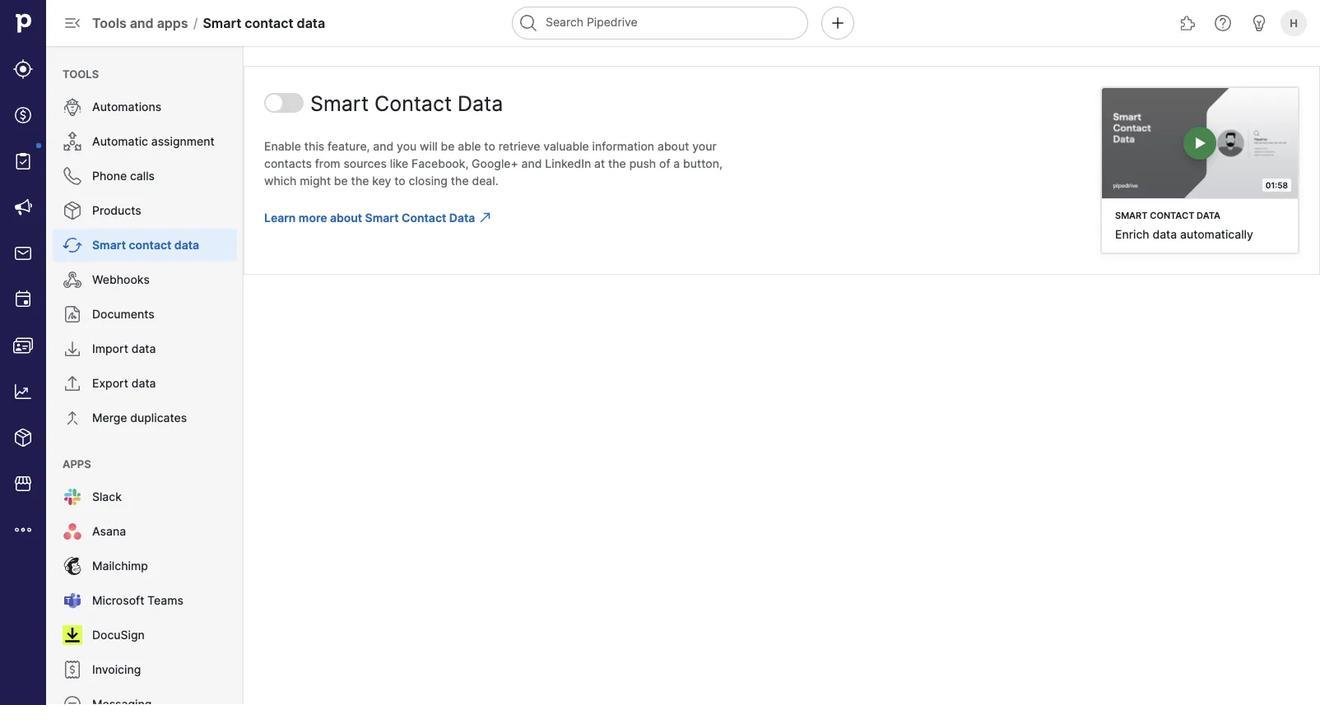 Task type: vqa. For each thing, say whether or not it's contained in the screenshot.
middle color primary icon
no



Task type: locate. For each thing, give the bounding box(es) containing it.
color undefined image left invoicing
[[63, 660, 82, 680]]

color undefined image for docusign
[[63, 626, 82, 646]]

the right at
[[608, 156, 626, 170]]

2 color undefined image from the top
[[63, 166, 82, 186]]

smart inside smart contact data enrich data automatically
[[1116, 210, 1148, 221]]

color undefined image left the docusign
[[63, 626, 82, 646]]

menu toggle image
[[63, 13, 82, 33]]

color undefined image inside the automations link
[[63, 97, 82, 117]]

tools for tools and apps / smart contact data
[[92, 15, 127, 31]]

color undefined image inside products link
[[63, 201, 82, 221]]

color undefined image inside phone calls link
[[63, 166, 82, 186]]

1 horizontal spatial be
[[441, 139, 455, 153]]

color undefined image inside slack link
[[63, 487, 82, 507]]

data inside menu item
[[174, 238, 199, 252]]

Search Pipedrive field
[[512, 7, 809, 40]]

to up google+
[[484, 139, 496, 153]]

color undefined image left 'webhooks'
[[63, 270, 82, 290]]

color undefined image down invoicing link
[[63, 695, 82, 706]]

smart up enrich
[[1116, 210, 1148, 221]]

color undefined image for phone calls
[[63, 166, 82, 186]]

0 vertical spatial contact
[[245, 15, 294, 31]]

color undefined image for mailchimp
[[63, 557, 82, 576]]

phone calls
[[92, 169, 155, 183]]

6 color undefined image from the top
[[63, 374, 82, 394]]

1 vertical spatial contact
[[129, 238, 172, 252]]

color undefined image left asana
[[63, 522, 82, 542]]

color undefined image inside merge duplicates link
[[63, 408, 82, 428]]

activities image
[[13, 290, 33, 310]]

of
[[660, 156, 671, 170]]

button,
[[684, 156, 723, 170]]

1 horizontal spatial to
[[484, 139, 496, 153]]

color undefined image inside smart contact data link
[[63, 236, 82, 255]]

color undefined image inside asana link
[[63, 522, 82, 542]]

automations link
[[53, 91, 237, 124]]

contact
[[245, 15, 294, 31], [129, 238, 172, 252]]

h button
[[1278, 7, 1311, 40]]

about
[[658, 139, 690, 153], [330, 211, 362, 225]]

the left deal.
[[451, 174, 469, 188]]

tools and apps / smart contact data
[[92, 15, 325, 31]]

1 vertical spatial tools
[[63, 68, 99, 80]]

/
[[193, 15, 198, 31]]

contacts image
[[13, 336, 33, 356]]

about up a
[[658, 139, 690, 153]]

1 vertical spatial be
[[334, 174, 348, 188]]

4 color undefined image from the top
[[63, 236, 82, 255]]

color undefined image left merge at left
[[63, 408, 82, 428]]

closing
[[409, 174, 448, 188]]

import data link
[[53, 333, 237, 366]]

asana
[[92, 525, 126, 539]]

color undefined image for invoicing
[[63, 660, 82, 680]]

sales assistant image
[[1250, 13, 1270, 33]]

color undefined image for automations
[[63, 97, 82, 117]]

color undefined image inside import data link
[[63, 339, 82, 359]]

to down like
[[395, 174, 406, 188]]

contact up you at the top left
[[375, 91, 452, 116]]

color undefined image left documents
[[63, 305, 82, 324]]

valuable
[[544, 139, 589, 153]]

1 horizontal spatial the
[[451, 174, 469, 188]]

home image
[[11, 11, 35, 35]]

color undefined image
[[63, 132, 82, 152], [13, 152, 33, 171], [63, 270, 82, 290], [63, 339, 82, 359], [63, 408, 82, 428], [63, 522, 82, 542], [63, 557, 82, 576], [63, 591, 82, 611], [63, 626, 82, 646], [63, 660, 82, 680], [63, 695, 82, 706]]

color active image
[[479, 211, 492, 224]]

enable
[[264, 139, 301, 153]]

webhooks link
[[53, 263, 237, 296]]

and
[[130, 15, 154, 31], [373, 139, 394, 153], [522, 156, 542, 170]]

data up automatically
[[1197, 210, 1221, 221]]

and left you at the top left
[[373, 139, 394, 153]]

0 vertical spatial tools
[[92, 15, 127, 31]]

data left the color active icon
[[449, 211, 475, 225]]

color undefined image left products
[[63, 201, 82, 221]]

color undefined image inside automatic assignment link
[[63, 132, 82, 152]]

smart
[[203, 15, 242, 31], [310, 91, 369, 116], [1116, 210, 1148, 221], [365, 211, 399, 225], [92, 238, 126, 252]]

color undefined image left "automatic"
[[63, 132, 82, 152]]

smart up feature,
[[310, 91, 369, 116]]

1 color undefined image from the top
[[63, 97, 82, 117]]

the
[[608, 156, 626, 170], [351, 174, 369, 188], [451, 174, 469, 188]]

and left apps
[[130, 15, 154, 31]]

and down retrieve
[[522, 156, 542, 170]]

contacts
[[264, 156, 312, 170]]

data inside smart contact data enrich data automatically
[[1197, 210, 1221, 221]]

color undefined image left export
[[63, 374, 82, 394]]

contact up automatically
[[1151, 210, 1195, 221]]

color undefined image inside export data link
[[63, 374, 82, 394]]

be up 'facebook,'
[[441, 139, 455, 153]]

at
[[595, 156, 605, 170]]

0 vertical spatial be
[[441, 139, 455, 153]]

enrich
[[1116, 227, 1150, 241]]

be
[[441, 139, 455, 153], [334, 174, 348, 188]]

color undefined image left mailchimp
[[63, 557, 82, 576]]

color undefined image left the microsoft
[[63, 591, 82, 611]]

0 horizontal spatial contact
[[129, 238, 172, 252]]

automatic assignment
[[92, 135, 215, 149]]

be down from
[[334, 174, 348, 188]]

color undefined image inside documents "link"
[[63, 305, 82, 324]]

slack
[[92, 490, 122, 504]]

color undefined image inside webhooks "link"
[[63, 270, 82, 290]]

automatic assignment link
[[53, 125, 237, 158]]

contact inside smart contact data enrich data automatically
[[1151, 210, 1195, 221]]

color undefined image inside microsoft teams link
[[63, 591, 82, 611]]

about right the 'more' on the left of the page
[[330, 211, 362, 225]]

products link
[[53, 194, 237, 227]]

0 vertical spatial and
[[130, 15, 154, 31]]

push
[[630, 156, 656, 170]]

data for smart contact data enrich data automatically
[[1197, 210, 1221, 221]]

color undefined image inside invoicing link
[[63, 660, 82, 680]]

color undefined image for asana
[[63, 522, 82, 542]]

color undefined image for microsoft teams
[[63, 591, 82, 611]]

data
[[458, 91, 503, 116], [1197, 210, 1221, 221], [449, 211, 475, 225]]

phone calls link
[[53, 160, 237, 193]]

0 vertical spatial to
[[484, 139, 496, 153]]

color undefined image down apps
[[63, 487, 82, 507]]

color undefined image for export data
[[63, 374, 82, 394]]

0 horizontal spatial to
[[395, 174, 406, 188]]

export data
[[92, 377, 156, 391]]

color undefined image inside mailchimp link
[[63, 557, 82, 576]]

might
[[300, 174, 331, 188]]

contact right /
[[245, 15, 294, 31]]

tools inside menu
[[63, 68, 99, 80]]

sources
[[344, 156, 387, 170]]

0 vertical spatial about
[[658, 139, 690, 153]]

insights image
[[13, 382, 33, 402]]

to
[[484, 139, 496, 153], [395, 174, 406, 188]]

retrieve
[[499, 139, 541, 153]]

data up able
[[458, 91, 503, 116]]

quick add image
[[828, 13, 848, 33]]

apps
[[157, 15, 188, 31]]

2 horizontal spatial and
[[522, 156, 542, 170]]

microsoft teams
[[92, 594, 183, 608]]

1 horizontal spatial about
[[658, 139, 690, 153]]

color undefined image inside docusign link
[[63, 626, 82, 646]]

color undefined image left import
[[63, 339, 82, 359]]

automatic
[[92, 135, 148, 149]]

documents
[[92, 308, 155, 322]]

slack link
[[53, 481, 237, 514]]

smart down products
[[92, 238, 126, 252]]

color undefined image right 'sales inbox' image
[[63, 236, 82, 255]]

menu
[[0, 0, 46, 706], [46, 46, 244, 706]]

1 vertical spatial about
[[330, 211, 362, 225]]

data
[[297, 15, 325, 31], [1153, 227, 1178, 241], [174, 238, 199, 252], [132, 342, 156, 356], [132, 377, 156, 391]]

documents link
[[53, 298, 237, 331]]

duplicates
[[130, 411, 187, 425]]

0 horizontal spatial be
[[334, 174, 348, 188]]

smart inside menu item
[[92, 238, 126, 252]]

1 vertical spatial and
[[373, 139, 394, 153]]

h
[[1290, 16, 1298, 29]]

tools
[[92, 15, 127, 31], [63, 68, 99, 80]]

5 color undefined image from the top
[[63, 305, 82, 324]]

contact for smart contact data
[[375, 91, 452, 116]]

7 color undefined image from the top
[[63, 487, 82, 507]]

invoicing
[[92, 663, 141, 677]]

the down sources
[[351, 174, 369, 188]]

3 color undefined image from the top
[[63, 201, 82, 221]]

color undefined image
[[63, 97, 82, 117], [63, 166, 82, 186], [63, 201, 82, 221], [63, 236, 82, 255], [63, 305, 82, 324], [63, 374, 82, 394], [63, 487, 82, 507]]

microsoft
[[92, 594, 144, 608]]

color undefined image right deals image on the left top
[[63, 97, 82, 117]]

about inside enable this feature, and you will be able to retrieve valuable information about your contacts from sources like facebook, google+ and linkedin at the push of a button, which might be the key to closing the deal.
[[658, 139, 690, 153]]

tools down menu toggle icon
[[63, 68, 99, 80]]

google+
[[472, 156, 519, 170]]

contact
[[375, 91, 452, 116], [1151, 210, 1195, 221], [402, 211, 447, 225]]

contact up webhooks "link"
[[129, 238, 172, 252]]

tools right menu toggle icon
[[92, 15, 127, 31]]

color undefined image left phone
[[63, 166, 82, 186]]



Task type: describe. For each thing, give the bounding box(es) containing it.
0 horizontal spatial the
[[351, 174, 369, 188]]

contact inside menu item
[[129, 238, 172, 252]]

color undefined image for automatic assignment
[[63, 132, 82, 152]]

color undefined image for import data
[[63, 339, 82, 359]]

calls
[[130, 169, 155, 183]]

contact for smart contact data enrich data automatically
[[1151, 210, 1195, 221]]

export
[[92, 377, 128, 391]]

key
[[372, 174, 392, 188]]

smart contact data
[[92, 238, 199, 252]]

color undefined image for merge duplicates
[[63, 408, 82, 428]]

0 horizontal spatial and
[[130, 15, 154, 31]]

2 horizontal spatial the
[[608, 156, 626, 170]]

a
[[674, 156, 680, 170]]

enable this feature, and you will be able to retrieve valuable information about your contacts from sources like facebook, google+ and linkedin at the push of a button, which might be the key to closing the deal.
[[264, 139, 723, 188]]

docusign link
[[53, 619, 237, 652]]

you
[[397, 139, 417, 153]]

which
[[264, 174, 297, 188]]

data for smart contact data
[[458, 91, 503, 116]]

deals image
[[13, 105, 33, 125]]

smart contact data menu item
[[46, 229, 244, 262]]

menu containing automations
[[46, 46, 244, 706]]

this
[[304, 139, 325, 153]]

invoicing link
[[53, 654, 237, 687]]

smart for smart contact data
[[310, 91, 369, 116]]

assignment
[[151, 135, 215, 149]]

smart right /
[[203, 15, 242, 31]]

microsoft teams link
[[53, 585, 237, 618]]

import
[[92, 342, 128, 356]]

color undefined image for smart contact data
[[63, 236, 82, 255]]

phone
[[92, 169, 127, 183]]

1 horizontal spatial and
[[373, 139, 394, 153]]

2 vertical spatial and
[[522, 156, 542, 170]]

1 horizontal spatial contact
[[245, 15, 294, 31]]

smart for smart contact data
[[92, 238, 126, 252]]

smart for smart contact data enrich data automatically
[[1116, 210, 1148, 221]]

1 vertical spatial to
[[395, 174, 406, 188]]

color undefined image for documents
[[63, 305, 82, 324]]

mailchimp link
[[53, 550, 237, 583]]

like
[[390, 156, 409, 170]]

color undefined image for webhooks
[[63, 270, 82, 290]]

deal.
[[472, 174, 499, 188]]

campaigns image
[[13, 198, 33, 217]]

merge duplicates link
[[53, 402, 237, 435]]

smart contact data image
[[1103, 88, 1299, 198]]

merge
[[92, 411, 127, 425]]

contact down closing
[[402, 211, 447, 225]]

learn
[[264, 211, 296, 225]]

from
[[315, 156, 341, 170]]

products
[[92, 204, 141, 218]]

sales inbox image
[[13, 244, 33, 263]]

leads image
[[13, 59, 33, 79]]

products image
[[13, 428, 33, 448]]

smart contact data link
[[53, 229, 237, 262]]

color undefined image for slack
[[63, 487, 82, 507]]

linkedin
[[545, 156, 591, 170]]

color undefined image for products
[[63, 201, 82, 221]]

smart contact data
[[310, 91, 503, 116]]

export data link
[[53, 367, 237, 400]]

information
[[593, 139, 655, 153]]

apps
[[63, 458, 91, 471]]

automatically
[[1181, 227, 1254, 241]]

0 horizontal spatial about
[[330, 211, 362, 225]]

import data
[[92, 342, 156, 356]]

marketplace image
[[13, 474, 33, 494]]

color undefined image up campaigns image
[[13, 152, 33, 171]]

facebook,
[[412, 156, 469, 170]]

mailchimp
[[92, 560, 148, 574]]

smart down key at the top of the page
[[365, 211, 399, 225]]

feature,
[[328, 139, 370, 153]]

learn more about smart contact data link
[[264, 209, 475, 226]]

teams
[[147, 594, 183, 608]]

your
[[693, 139, 717, 153]]

automations
[[92, 100, 162, 114]]

data inside smart contact data enrich data automatically
[[1153, 227, 1178, 241]]

webhooks
[[92, 273, 150, 287]]

smart contact data enrich data automatically
[[1116, 210, 1254, 241]]

tools for tools
[[63, 68, 99, 80]]

more image
[[13, 520, 33, 540]]

asana link
[[53, 515, 237, 548]]

docusign
[[92, 629, 145, 643]]

quick help image
[[1214, 13, 1234, 33]]

learn more about smart contact data
[[264, 211, 475, 225]]

merge duplicates
[[92, 411, 187, 425]]

able
[[458, 139, 481, 153]]

more
[[299, 211, 327, 225]]

will
[[420, 139, 438, 153]]



